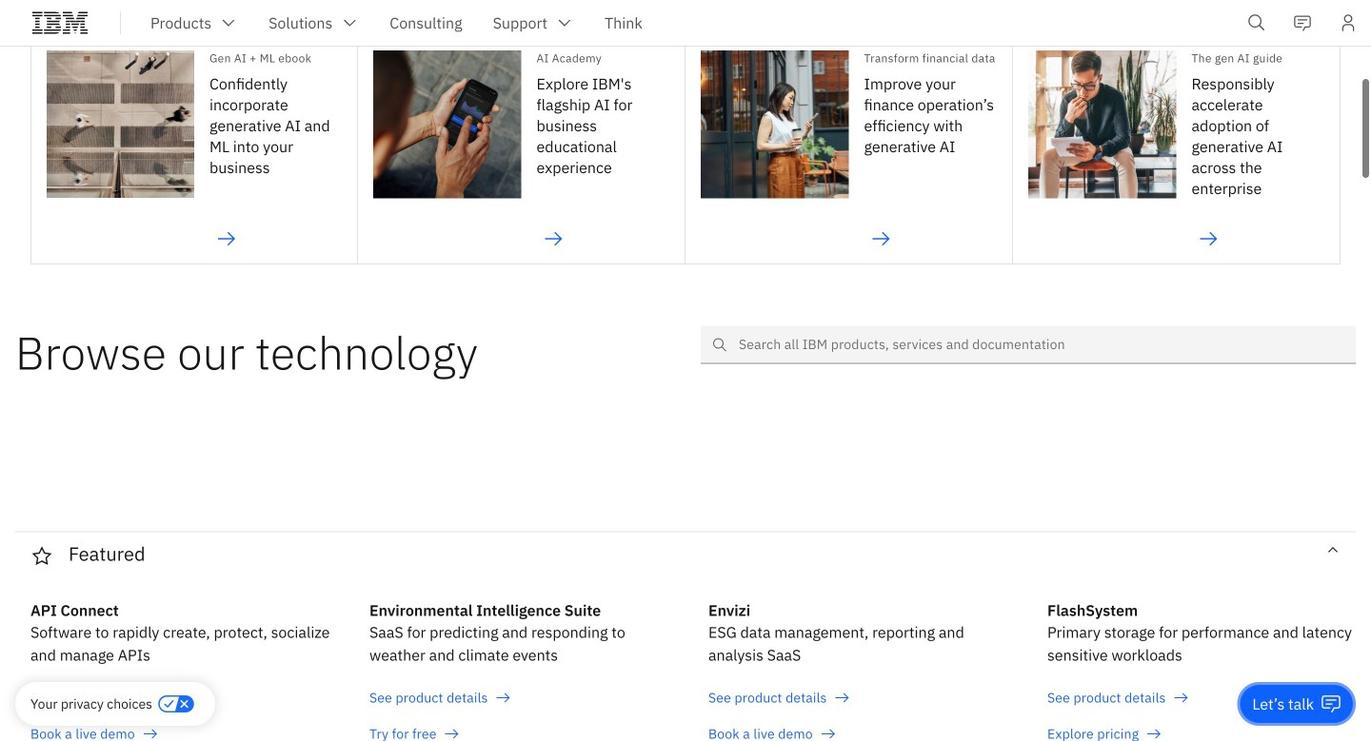 Task type: describe. For each thing, give the bounding box(es) containing it.
let's talk element
[[1252, 694, 1314, 715]]

your privacy choices element
[[30, 694, 152, 715]]



